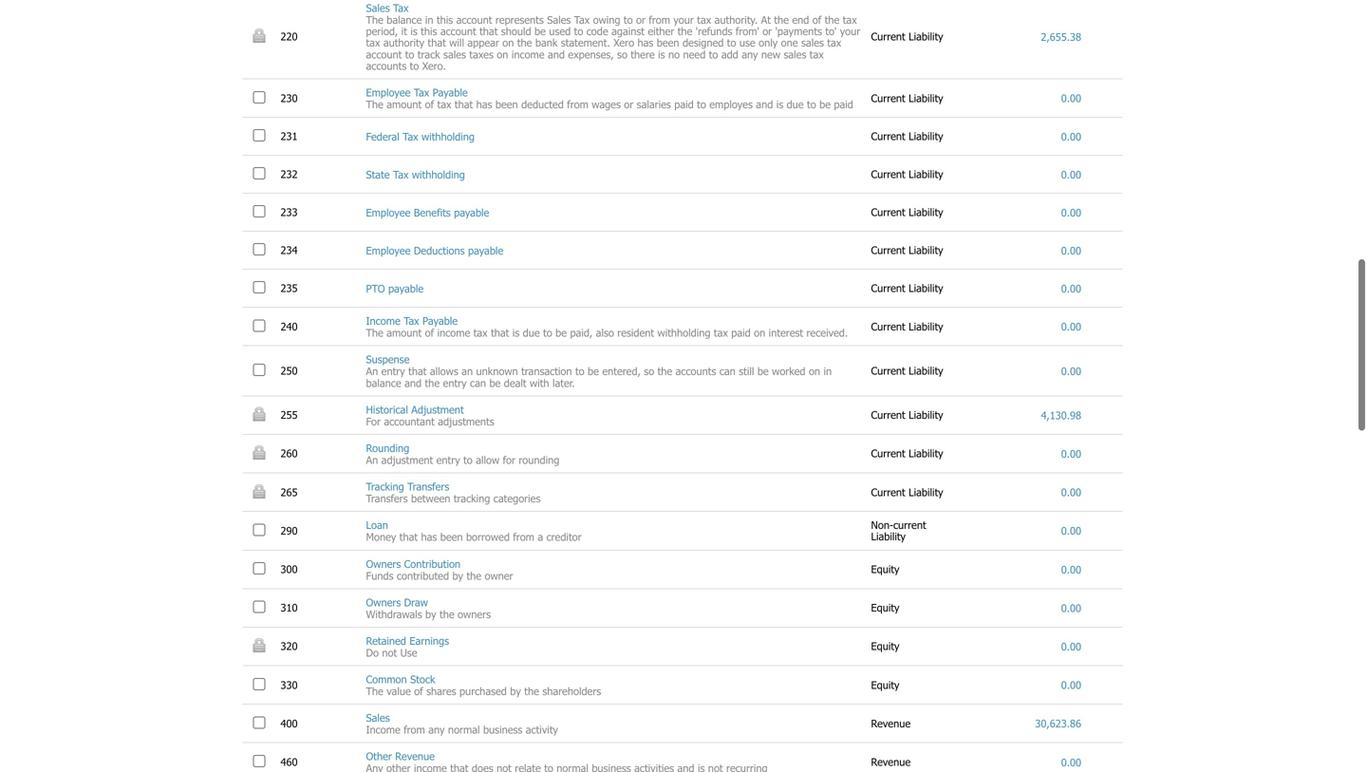 Task type: vqa. For each thing, say whether or not it's contained in the screenshot.
Current for 255
yes



Task type: locate. For each thing, give the bounding box(es) containing it.
rounding
[[366, 442, 409, 454]]

so left there
[[617, 48, 628, 61]]

0.00 for 310
[[1061, 601, 1082, 614]]

a
[[538, 531, 543, 543]]

2 vertical spatial been
[[440, 531, 463, 543]]

2 horizontal spatial has
[[638, 36, 654, 49]]

transfers down 'adjustment'
[[408, 480, 449, 493]]

tax down the xero.
[[437, 98, 452, 111]]

0.00 for 240
[[1061, 320, 1082, 333]]

1 employee from the top
[[366, 86, 411, 99]]

stock
[[410, 673, 435, 686]]

that up 'unknown'
[[491, 326, 509, 339]]

0 vertical spatial due
[[787, 98, 804, 111]]

1 vertical spatial amount
[[387, 326, 422, 339]]

3 current liability from the top
[[871, 130, 947, 142]]

0.00 for 231
[[1061, 130, 1082, 143]]

value
[[387, 685, 411, 698]]

7 current liability from the top
[[871, 282, 947, 294]]

220
[[281, 30, 301, 43]]

from left a
[[513, 531, 535, 543]]

and right "employes"
[[756, 98, 773, 111]]

to left allow
[[464, 453, 473, 466]]

2 vertical spatial employee
[[366, 244, 411, 257]]

0 vertical spatial income
[[366, 314, 401, 327]]

liability for 265
[[909, 486, 944, 498]]

2 horizontal spatial by
[[510, 685, 521, 698]]

resident
[[618, 326, 654, 339]]

0 horizontal spatial been
[[440, 531, 463, 543]]

9 0.00 link from the top
[[1061, 447, 1082, 460]]

1 vertical spatial payable
[[468, 244, 503, 257]]

4,130.98
[[1041, 409, 1082, 422]]

0.00 link for 234
[[1061, 244, 1082, 257]]

by
[[452, 569, 463, 582], [425, 608, 436, 620], [510, 685, 521, 698]]

owners inside owners contribution funds contributed by the owner
[[366, 557, 401, 570]]

None checkbox
[[253, 91, 265, 103], [253, 319, 265, 332], [253, 601, 265, 613], [253, 678, 265, 690], [253, 91, 265, 103], [253, 319, 265, 332], [253, 601, 265, 613], [253, 678, 265, 690]]

has down taxes
[[476, 98, 492, 111]]

an
[[366, 365, 378, 378], [366, 453, 378, 466]]

withholding right resident
[[658, 326, 711, 339]]

historical
[[366, 403, 408, 416]]

current liability for 235
[[871, 282, 947, 294]]

15 0.00 from the top
[[1061, 679, 1082, 691]]

4 0.00 from the top
[[1061, 206, 1082, 219]]

2 amount from the top
[[387, 326, 422, 339]]

tax down the xero.
[[414, 86, 429, 99]]

income inside income tax payable the amount of income tax that is due to be paid, also resident withholding tax paid on interest received.
[[366, 314, 401, 327]]

sales down value
[[366, 711, 390, 724]]

owners down money
[[366, 557, 401, 570]]

and inside sales tax the balance in this account represents sales tax owing to or from your tax authority. at the end of the tax period, it is this account that should be used to code against either the 'refunds from' or 'payments to' your tax authority that will appear on the bank statement. xero has been designed to use only one sales tax account to track sales taxes on income and expenses, so there is no need to add any new sales tax accounts to xero.
[[548, 48, 565, 61]]

income inside income tax payable the amount of income tax that is due to be paid, also resident withholding tax paid on interest received.
[[437, 326, 470, 339]]

1 horizontal spatial your
[[840, 25, 861, 38]]

10 current liability from the top
[[871, 408, 947, 421]]

1 horizontal spatial by
[[452, 569, 463, 582]]

amount up suspense link
[[387, 326, 422, 339]]

11 0.00 from the top
[[1061, 524, 1082, 537]]

1 current liability from the top
[[871, 30, 947, 43]]

can left still
[[720, 365, 736, 378]]

2 equity from the top
[[871, 601, 903, 614]]

revenue for other revenue
[[871, 755, 914, 768]]

the inside owners draw withdrawals by the owners
[[440, 608, 455, 620]]

1 vertical spatial any
[[428, 723, 445, 736]]

paid up still
[[731, 326, 751, 339]]

10 current from the top
[[871, 408, 906, 421]]

9 0.00 from the top
[[1061, 447, 1082, 460]]

0 horizontal spatial and
[[405, 376, 422, 389]]

and down used in the left of the page
[[548, 48, 565, 61]]

0 vertical spatial and
[[548, 48, 565, 61]]

7 0.00 link from the top
[[1061, 320, 1082, 333]]

contribution
[[404, 557, 461, 570]]

4 the from the top
[[366, 685, 383, 698]]

to right owing
[[624, 13, 633, 26]]

11 current from the top
[[871, 447, 906, 460]]

account
[[456, 13, 492, 26], [440, 25, 476, 38], [366, 48, 402, 61]]

owners
[[366, 557, 401, 570], [366, 596, 401, 609]]

that up taxes
[[480, 25, 498, 38]]

authority
[[383, 36, 425, 49]]

later.
[[553, 376, 575, 389]]

1 vertical spatial payable
[[423, 314, 458, 327]]

on left interest
[[754, 326, 766, 339]]

0.00 for 233
[[1061, 206, 1082, 219]]

you cannot delete/archive system accounts. image
[[253, 484, 265, 498]]

sales down 'payments
[[784, 48, 807, 61]]

allows
[[430, 365, 458, 378]]

withholding
[[422, 130, 475, 143], [412, 168, 465, 181], [658, 326, 711, 339]]

1 vertical spatial employee
[[366, 206, 411, 219]]

1 vertical spatial income
[[437, 326, 470, 339]]

tax right state
[[393, 168, 409, 181]]

suspense
[[366, 353, 410, 366]]

1 vertical spatial accounts
[[676, 365, 716, 378]]

8 current from the top
[[871, 320, 906, 333]]

tax down pto payable link
[[404, 314, 419, 327]]

employee inside employee tax payable the amount of tax that has been deducted from wages or salaries paid to employes and is due to be paid
[[366, 86, 411, 99]]

employee up federal
[[366, 86, 411, 99]]

from inside the loan money that has been borrowed from a creditor
[[513, 531, 535, 543]]

revenue for sales
[[871, 717, 914, 730]]

income up allows
[[437, 326, 470, 339]]

payable down the xero.
[[433, 86, 468, 99]]

due inside income tax payable the amount of income tax that is due to be paid, also resident withholding tax paid on interest received.
[[523, 326, 540, 339]]

any right the add
[[742, 48, 758, 61]]

5 current from the top
[[871, 206, 906, 218]]

2 0.00 link from the top
[[1061, 130, 1082, 143]]

2 current from the top
[[871, 91, 906, 104]]

1 vertical spatial in
[[824, 365, 832, 378]]

2 owners from the top
[[366, 596, 401, 609]]

adjustments
[[438, 415, 494, 428]]

employee for employee tax payable the amount of tax that has been deducted from wages or salaries paid to employes and is due to be paid
[[366, 86, 411, 99]]

by up earnings
[[425, 608, 436, 620]]

payable
[[433, 86, 468, 99], [423, 314, 458, 327]]

tracking
[[366, 480, 404, 493]]

to left "employes"
[[697, 98, 706, 111]]

0 horizontal spatial paid
[[674, 98, 694, 111]]

so
[[617, 48, 628, 61], [644, 365, 654, 378]]

4 equity from the top
[[871, 678, 903, 691]]

or
[[636, 13, 646, 26], [763, 25, 772, 38], [624, 98, 634, 111]]

300
[[281, 563, 301, 575]]

to down 'payments
[[807, 98, 816, 111]]

0.00 for 235
[[1061, 282, 1082, 295]]

0 vertical spatial payable
[[433, 86, 468, 99]]

income
[[366, 314, 401, 327], [366, 723, 401, 736]]

4 0.00 link from the top
[[1061, 206, 1082, 219]]

8 current liability from the top
[[871, 320, 947, 333]]

11 current liability from the top
[[871, 447, 947, 460]]

1 vertical spatial owners
[[366, 596, 401, 609]]

account down the "period,"
[[366, 48, 402, 61]]

1 vertical spatial income
[[366, 723, 401, 736]]

the up suspense
[[366, 326, 383, 339]]

tax down 'payments
[[810, 48, 824, 61]]

due up transaction
[[523, 326, 540, 339]]

on right taxes
[[497, 48, 508, 61]]

payable up allows
[[423, 314, 458, 327]]

0 vertical spatial an
[[366, 365, 378, 378]]

2 horizontal spatial been
[[657, 36, 679, 49]]

current liability for 233
[[871, 206, 947, 218]]

of up federal tax withholding
[[425, 98, 434, 111]]

1 an from the top
[[366, 365, 378, 378]]

tax up it
[[393, 1, 409, 14]]

0 horizontal spatial or
[[624, 98, 634, 111]]

2 you cannot delete/archive system accounts. image from the top
[[253, 407, 265, 421]]

owners contribution funds contributed by the owner
[[366, 557, 513, 582]]

3 equity from the top
[[871, 640, 903, 653]]

in inside sales tax the balance in this account represents sales tax owing to or from your tax authority. at the end of the tax period, it is this account that should be used to code against either the 'refunds from' or 'payments to' your tax authority that will appear on the bank statement. xero has been designed to use only one sales tax account to track sales taxes on income and expenses, so there is no need to add any new sales tax accounts to xero.
[[425, 13, 434, 26]]

235
[[281, 282, 301, 294]]

0.00 for 230
[[1061, 92, 1082, 105]]

4 current from the top
[[871, 168, 906, 180]]

in
[[425, 13, 434, 26], [824, 365, 832, 378]]

1 0.00 from the top
[[1061, 92, 1082, 105]]

'refunds
[[696, 25, 733, 38]]

0 vertical spatial any
[[742, 48, 758, 61]]

2 vertical spatial by
[[510, 685, 521, 698]]

0 vertical spatial been
[[657, 36, 679, 49]]

balance up authority
[[387, 13, 422, 26]]

the right the entered,
[[658, 365, 673, 378]]

allow
[[476, 453, 500, 466]]

or right from'
[[763, 25, 772, 38]]

0 vertical spatial so
[[617, 48, 628, 61]]

payable for employee benefits payable
[[454, 206, 489, 219]]

be left used in the left of the page
[[535, 25, 546, 38]]

tax for state
[[393, 168, 409, 181]]

normal
[[448, 723, 480, 736]]

sales for sales tax the balance in this account represents sales tax owing to or from your tax authority. at the end of the tax period, it is this account that should be used to code against either the 'refunds from' or 'payments to' your tax authority that will appear on the bank statement. xero has been designed to use only one sales tax account to track sales taxes on income and expenses, so there is no need to add any new sales tax accounts to xero.
[[366, 1, 390, 14]]

1 amount from the top
[[387, 98, 422, 111]]

track
[[418, 48, 440, 61]]

tax inside income tax payable the amount of income tax that is due to be paid, also resident withholding tax paid on interest received.
[[404, 314, 419, 327]]

liability inside non-current liability
[[871, 530, 906, 543]]

from right the against at left
[[649, 13, 670, 26]]

current for 234
[[871, 244, 906, 256]]

been inside sales tax the balance in this account represents sales tax owing to or from your tax authority. at the end of the tax period, it is this account that should be used to code against either the 'refunds from' or 'payments to' your tax authority that will appear on the bank statement. xero has been designed to use only one sales tax account to track sales taxes on income and expenses, so there is no need to add any new sales tax accounts to xero.
[[657, 36, 679, 49]]

1 vertical spatial and
[[756, 98, 773, 111]]

payable right pto
[[388, 282, 424, 295]]

1 vertical spatial due
[[523, 326, 540, 339]]

0.00 link for 235
[[1061, 282, 1082, 295]]

from up other revenue link
[[404, 723, 425, 736]]

on right worked
[[809, 365, 821, 378]]

you cannot delete/archive system accounts. image for 260
[[253, 446, 265, 460]]

0 horizontal spatial has
[[421, 531, 437, 543]]

been right there
[[657, 36, 679, 49]]

from inside sales tax the balance in this account represents sales tax owing to or from your tax authority. at the end of the tax period, it is this account that should be used to code against either the 'refunds from' or 'payments to' your tax authority that will appear on the bank statement. xero has been designed to use only one sales tax account to track sales taxes on income and expenses, so there is no need to add any new sales tax accounts to xero.
[[649, 13, 670, 26]]

sales left 'to''
[[801, 36, 824, 49]]

employee for employee deductions payable
[[366, 244, 411, 257]]

2 horizontal spatial and
[[756, 98, 773, 111]]

4,130.98 link
[[1041, 409, 1082, 422]]

an up tracking
[[366, 453, 378, 466]]

due
[[787, 98, 804, 111], [523, 326, 540, 339]]

1 horizontal spatial due
[[787, 98, 804, 111]]

entry up tracking transfers transfers between tracking categories
[[436, 453, 460, 466]]

9 current liability from the top
[[871, 364, 947, 377]]

to'
[[826, 25, 837, 38]]

1 horizontal spatial has
[[476, 98, 492, 111]]

the right the either
[[678, 25, 693, 38]]

0.00 for 300
[[1061, 563, 1082, 576]]

to left the xero.
[[410, 59, 419, 72]]

3 you cannot delete/archive system accounts. image from the top
[[253, 446, 265, 460]]

liability for 234
[[909, 244, 944, 256]]

only
[[759, 36, 778, 49]]

2 the from the top
[[366, 98, 383, 111]]

4 current liability from the top
[[871, 168, 947, 180]]

liability for 250
[[909, 364, 944, 377]]

entry inside rounding an adjustment entry to allow for rounding
[[436, 453, 460, 466]]

that inside income tax payable the amount of income tax that is due to be paid, also resident withholding tax paid on interest received.
[[491, 326, 509, 339]]

1 you cannot delete/archive system accounts. image from the top
[[253, 28, 265, 43]]

current for 255
[[871, 408, 906, 421]]

liability
[[909, 30, 944, 43], [909, 91, 944, 104], [909, 130, 944, 142], [909, 168, 944, 180], [909, 206, 944, 218], [909, 244, 944, 256], [909, 282, 944, 294], [909, 320, 944, 333], [909, 364, 944, 377], [909, 408, 944, 421], [909, 447, 944, 460], [909, 486, 944, 498], [871, 530, 906, 543]]

paid right salaries
[[674, 98, 694, 111]]

1 vertical spatial balance
[[366, 376, 401, 389]]

tax inside employee tax payable the amount of tax that has been deducted from wages or salaries paid to employes and is due to be paid
[[414, 86, 429, 99]]

can right allows
[[470, 376, 486, 389]]

1 horizontal spatial so
[[644, 365, 654, 378]]

2 vertical spatial withholding
[[658, 326, 711, 339]]

1 current from the top
[[871, 30, 906, 43]]

is left no
[[658, 48, 665, 61]]

0 horizontal spatial any
[[428, 723, 445, 736]]

not
[[382, 646, 397, 659]]

creditor
[[547, 531, 582, 543]]

4 you cannot delete/archive system accounts. image from the top
[[253, 638, 265, 653]]

16 0.00 from the top
[[1061, 756, 1082, 768]]

15 0.00 link from the top
[[1061, 679, 1082, 691]]

period,
[[366, 25, 398, 38]]

1 owners from the top
[[366, 557, 401, 570]]

withholding up benefits
[[412, 168, 465, 181]]

tax
[[393, 1, 409, 14], [574, 13, 590, 26], [414, 86, 429, 99], [403, 130, 418, 143], [393, 168, 409, 181], [404, 314, 419, 327]]

1 horizontal spatial been
[[496, 98, 518, 111]]

8 0.00 link from the top
[[1061, 364, 1082, 377]]

been left deducted
[[496, 98, 518, 111]]

1 horizontal spatial income
[[512, 48, 545, 61]]

payable right benefits
[[454, 206, 489, 219]]

be right still
[[758, 365, 769, 378]]

no
[[668, 48, 680, 61]]

there
[[631, 48, 655, 61]]

1 horizontal spatial any
[[742, 48, 758, 61]]

0 vertical spatial owners
[[366, 557, 401, 570]]

employee up pto payable
[[366, 244, 411, 257]]

the up adjustment
[[425, 376, 440, 389]]

can
[[720, 365, 736, 378], [470, 376, 486, 389]]

been
[[657, 36, 679, 49], [496, 98, 518, 111], [440, 531, 463, 543]]

7 current from the top
[[871, 282, 906, 294]]

to left the add
[[709, 48, 718, 61]]

an for rounding
[[366, 453, 378, 466]]

3 0.00 from the top
[[1061, 168, 1082, 181]]

None checkbox
[[253, 129, 265, 142], [253, 167, 265, 180], [253, 205, 265, 218], [253, 243, 265, 255], [253, 281, 265, 293], [253, 364, 265, 376], [253, 524, 265, 536], [253, 562, 265, 575], [253, 716, 265, 729], [253, 755, 265, 767], [253, 129, 265, 142], [253, 167, 265, 180], [253, 205, 265, 218], [253, 243, 265, 255], [253, 281, 265, 293], [253, 364, 265, 376], [253, 524, 265, 536], [253, 562, 265, 575], [253, 716, 265, 729], [253, 755, 265, 767]]

5 current liability from the top
[[871, 206, 947, 218]]

1 horizontal spatial and
[[548, 48, 565, 61]]

0 vertical spatial by
[[452, 569, 463, 582]]

0 horizontal spatial by
[[425, 608, 436, 620]]

1 horizontal spatial or
[[636, 13, 646, 26]]

0 horizontal spatial accounts
[[366, 59, 407, 72]]

0 vertical spatial amount
[[387, 98, 422, 111]]

2 horizontal spatial paid
[[834, 98, 854, 111]]

tax for sales
[[393, 1, 409, 14]]

tax up designed on the top
[[697, 13, 711, 26]]

1 horizontal spatial paid
[[731, 326, 751, 339]]

9 current from the top
[[871, 364, 906, 377]]

be inside income tax payable the amount of income tax that is due to be paid, also resident withholding tax paid on interest received.
[[556, 326, 567, 339]]

you cannot delete/archive system accounts. image
[[253, 28, 265, 43], [253, 407, 265, 421], [253, 446, 265, 460], [253, 638, 265, 653]]

1 vertical spatial an
[[366, 453, 378, 466]]

is right "employes"
[[777, 98, 784, 111]]

has up contribution
[[421, 531, 437, 543]]

1 vertical spatial by
[[425, 608, 436, 620]]

7 0.00 from the top
[[1061, 320, 1082, 333]]

withholding for federal tax withholding
[[422, 130, 475, 143]]

suspense link
[[366, 353, 410, 366]]

non-
[[871, 518, 894, 531]]

paid inside income tax payable the amount of income tax that is due to be paid, also resident withholding tax paid on interest received.
[[731, 326, 751, 339]]

8 0.00 from the top
[[1061, 364, 1082, 377]]

0.00 link for 231
[[1061, 130, 1082, 143]]

0 vertical spatial income
[[512, 48, 545, 61]]

or left the either
[[636, 13, 646, 26]]

sales inside sales income from any normal business activity
[[366, 711, 390, 724]]

current liability for 255
[[871, 408, 947, 421]]

3 employee from the top
[[366, 244, 411, 257]]

to left paid,
[[543, 326, 552, 339]]

accounts inside suspense an entry that allows an unknown transaction to be entered, so the accounts can still be worked on in balance and the entry can be dealt with later.
[[676, 365, 716, 378]]

2 vertical spatial and
[[405, 376, 422, 389]]

0.00
[[1061, 92, 1082, 105], [1061, 130, 1082, 143], [1061, 168, 1082, 181], [1061, 206, 1082, 219], [1061, 244, 1082, 257], [1061, 282, 1082, 295], [1061, 320, 1082, 333], [1061, 364, 1082, 377], [1061, 447, 1082, 460], [1061, 486, 1082, 499], [1061, 524, 1082, 537], [1061, 563, 1082, 576], [1061, 601, 1082, 614], [1061, 640, 1082, 653], [1061, 679, 1082, 691], [1061, 756, 1082, 768]]

owners for funds
[[366, 557, 401, 570]]

current liability for 250
[[871, 364, 947, 377]]

current liability for 265
[[871, 486, 947, 498]]

be inside sales tax the balance in this account represents sales tax owing to or from your tax authority. at the end of the tax period, it is this account that should be used to code against either the 'refunds from' or 'payments to' your tax authority that will appear on the bank statement. xero has been designed to use only one sales tax account to track sales taxes on income and expenses, so there is no need to add any new sales tax accounts to xero.
[[535, 25, 546, 38]]

of up allows
[[425, 326, 434, 339]]

260
[[281, 447, 301, 460]]

of inside income tax payable the amount of income tax that is due to be paid, also resident withholding tax paid on interest received.
[[425, 326, 434, 339]]

current
[[871, 30, 906, 43], [871, 91, 906, 104], [871, 130, 906, 142], [871, 168, 906, 180], [871, 206, 906, 218], [871, 244, 906, 256], [871, 282, 906, 294], [871, 320, 906, 333], [871, 364, 906, 377], [871, 408, 906, 421], [871, 447, 906, 460], [871, 486, 906, 498]]

6 current from the top
[[871, 244, 906, 256]]

10 0.00 from the top
[[1061, 486, 1082, 499]]

loan link
[[366, 519, 388, 531]]

3 the from the top
[[366, 326, 383, 339]]

1 0.00 link from the top
[[1061, 92, 1082, 105]]

your right 'to''
[[840, 25, 861, 38]]

5 0.00 link from the top
[[1061, 244, 1082, 257]]

sales
[[801, 36, 824, 49], [444, 48, 466, 61], [784, 48, 807, 61]]

2 an from the top
[[366, 453, 378, 466]]

amount inside income tax payable the amount of income tax that is due to be paid, also resident withholding tax paid on interest received.
[[387, 326, 422, 339]]

from left wages
[[567, 98, 589, 111]]

paid down 'to''
[[834, 98, 854, 111]]

an inside suspense an entry that allows an unknown transaction to be entered, so the accounts can still be worked on in balance and the entry can be dealt with later.
[[366, 365, 378, 378]]

sales for sales income from any normal business activity
[[366, 711, 390, 724]]

owners inside owners draw withdrawals by the owners
[[366, 596, 401, 609]]

1 vertical spatial has
[[476, 98, 492, 111]]

you cannot delete/archive system accounts. image left 260
[[253, 446, 265, 460]]

sales
[[366, 1, 390, 14], [547, 13, 571, 26], [366, 711, 390, 724]]

11 0.00 link from the top
[[1061, 524, 1082, 537]]

1 vertical spatial so
[[644, 365, 654, 378]]

6 0.00 link from the top
[[1061, 282, 1082, 295]]

entered,
[[602, 365, 641, 378]]

amount inside employee tax payable the amount of tax that has been deducted from wages or salaries paid to employes and is due to be paid
[[387, 98, 422, 111]]

1 the from the top
[[366, 13, 383, 26]]

current
[[894, 518, 926, 531]]

that inside suspense an entry that allows an unknown transaction to be entered, so the accounts can still be worked on in balance and the entry can be dealt with later.
[[408, 365, 427, 378]]

deductions
[[414, 244, 465, 257]]

0 vertical spatial payable
[[454, 206, 489, 219]]

10 0.00 link from the top
[[1061, 486, 1082, 499]]

1 equity from the top
[[871, 563, 903, 575]]

be down 'to''
[[820, 98, 831, 111]]

12 current liability from the top
[[871, 486, 947, 498]]

owners draw withdrawals by the owners
[[366, 596, 491, 620]]

worked
[[772, 365, 806, 378]]

liability for 260
[[909, 447, 944, 460]]

0 vertical spatial in
[[425, 13, 434, 26]]

14 0.00 link from the top
[[1061, 640, 1082, 653]]

6 current liability from the top
[[871, 244, 947, 256]]

your up designed on the top
[[674, 13, 694, 26]]

any left normal on the left of page
[[428, 723, 445, 736]]

0 vertical spatial employee
[[366, 86, 411, 99]]

is up 'unknown'
[[513, 326, 520, 339]]

1 vertical spatial withholding
[[412, 168, 465, 181]]

16 0.00 link from the top
[[1061, 756, 1082, 768]]

state tax withholding link
[[366, 168, 465, 181]]

0 horizontal spatial your
[[674, 13, 694, 26]]

by inside owners contribution funds contributed by the owner
[[452, 569, 463, 582]]

1 income from the top
[[366, 314, 401, 327]]

0.00 link for 310
[[1061, 601, 1082, 614]]

current liability for 220
[[871, 30, 947, 43]]

due inside employee tax payable the amount of tax that has been deducted from wages or salaries paid to employes and is due to be paid
[[787, 98, 804, 111]]

money
[[366, 531, 396, 543]]

5 0.00 from the top
[[1061, 244, 1082, 257]]

12 current from the top
[[871, 486, 906, 498]]

the inside owners contribution funds contributed by the owner
[[467, 569, 482, 582]]

13 0.00 from the top
[[1061, 601, 1082, 614]]

you cannot delete/archive system accounts. image left 220
[[253, 28, 265, 43]]

current for 220
[[871, 30, 906, 43]]

is inside employee tax payable the amount of tax that has been deducted from wages or salaries paid to employes and is due to be paid
[[777, 98, 784, 111]]

current for 232
[[871, 168, 906, 180]]

payable inside income tax payable the amount of income tax that is due to be paid, also resident withholding tax paid on interest received.
[[423, 314, 458, 327]]

0.00 link for 250
[[1061, 364, 1082, 377]]

12 0.00 from the top
[[1061, 563, 1082, 576]]

funds
[[366, 569, 394, 582]]

amount up federal tax withholding
[[387, 98, 422, 111]]

2 employee from the top
[[366, 206, 411, 219]]

0.00 link for 320
[[1061, 640, 1082, 653]]

of inside employee tax payable the amount of tax that has been deducted from wages or salaries paid to employes and is due to be paid
[[425, 98, 434, 111]]

0 vertical spatial withholding
[[422, 130, 475, 143]]

payable right the deductions on the left of page
[[468, 244, 503, 257]]

6 0.00 from the top
[[1061, 282, 1082, 295]]

1 horizontal spatial in
[[824, 365, 832, 378]]

0 horizontal spatial in
[[425, 13, 434, 26]]

2 0.00 from the top
[[1061, 130, 1082, 143]]

an up "historical"
[[366, 365, 378, 378]]

any inside sales income from any normal business activity
[[428, 723, 445, 736]]

an
[[462, 365, 473, 378]]

purchased
[[460, 685, 507, 698]]

3 0.00 link from the top
[[1061, 168, 1082, 181]]

tracking transfers transfers between tracking categories
[[366, 480, 541, 505]]

the left it
[[366, 13, 383, 26]]

12 0.00 link from the top
[[1061, 563, 1082, 576]]

2 horizontal spatial or
[[763, 25, 772, 38]]

14 0.00 from the top
[[1061, 640, 1082, 653]]

accounts
[[366, 59, 407, 72], [676, 365, 716, 378]]

tax right 'to''
[[843, 13, 857, 26]]

0 vertical spatial accounts
[[366, 59, 407, 72]]

0.00 for 265
[[1061, 486, 1082, 499]]

the left owner
[[467, 569, 482, 582]]

0 horizontal spatial income
[[437, 326, 470, 339]]

income up the other on the left bottom of the page
[[366, 723, 401, 736]]

2 income from the top
[[366, 723, 401, 736]]

that left allows
[[408, 365, 427, 378]]

new
[[762, 48, 781, 61]]

transfers
[[408, 480, 449, 493], [366, 492, 408, 505]]

balance
[[387, 13, 422, 26], [366, 376, 401, 389]]

has inside employee tax payable the amount of tax that has been deducted from wages or salaries paid to employes and is due to be paid
[[476, 98, 492, 111]]

to left track
[[405, 48, 414, 61]]

payable inside employee tax payable the amount of tax that has been deducted from wages or salaries paid to employes and is due to be paid
[[433, 86, 468, 99]]

liability for 255
[[909, 408, 944, 421]]

in right it
[[425, 13, 434, 26]]

from'
[[736, 25, 759, 38]]

sales link
[[366, 711, 390, 724]]

entry up adjustment
[[443, 376, 467, 389]]

is
[[411, 25, 418, 38], [658, 48, 665, 61], [777, 98, 784, 111], [513, 326, 520, 339]]

at
[[761, 13, 771, 26]]

has inside sales tax the balance in this account represents sales tax owing to or from your tax authority. at the end of the tax period, it is this account that should be used to code against either the 'refunds from' or 'payments to' your tax authority that will appear on the bank statement. xero has been designed to use only one sales tax account to track sales taxes on income and expenses, so there is no need to add any new sales tax accounts to xero.
[[638, 36, 654, 49]]

tax for income
[[404, 314, 419, 327]]

transfers up loan link
[[366, 492, 408, 505]]

use
[[400, 646, 417, 659]]

2 vertical spatial has
[[421, 531, 437, 543]]

in inside suspense an entry that allows an unknown transaction to be entered, so the accounts can still be worked on in balance and the entry can be dealt with later.
[[824, 365, 832, 378]]

1 vertical spatial been
[[496, 98, 518, 111]]

1 horizontal spatial accounts
[[676, 365, 716, 378]]

an inside rounding an adjustment entry to allow for rounding
[[366, 453, 378, 466]]

0 horizontal spatial so
[[617, 48, 628, 61]]

that down taxes
[[455, 98, 473, 111]]

2 current liability from the top
[[871, 91, 947, 104]]

income down should
[[512, 48, 545, 61]]

0 vertical spatial balance
[[387, 13, 422, 26]]

3 current from the top
[[871, 130, 906, 142]]

13 0.00 link from the top
[[1061, 601, 1082, 614]]

income
[[512, 48, 545, 61], [437, 326, 470, 339]]

0 horizontal spatial due
[[523, 326, 540, 339]]

that left will at the top left of the page
[[428, 36, 446, 49]]

0 vertical spatial has
[[638, 36, 654, 49]]

0.00 for 330
[[1061, 679, 1082, 691]]

accountant
[[384, 415, 435, 428]]

0.00 for 320
[[1061, 640, 1082, 653]]



Task type: describe. For each thing, give the bounding box(es) containing it.
suspense an entry that allows an unknown transaction to be entered, so the accounts can still be worked on in balance and the entry can be dealt with later.
[[366, 353, 832, 389]]

liability for 231
[[909, 130, 944, 142]]

to left use on the top right
[[727, 36, 736, 49]]

be left the entered,
[[588, 365, 599, 378]]

appear
[[468, 36, 499, 49]]

to left the code
[[574, 25, 583, 38]]

employee benefits payable
[[366, 206, 489, 219]]

earnings
[[410, 634, 449, 647]]

been inside the loan money that has been borrowed from a creditor
[[440, 531, 463, 543]]

current for 260
[[871, 447, 906, 460]]

use
[[740, 36, 756, 49]]

0.00 link for 260
[[1061, 447, 1082, 460]]

owners contribution link
[[366, 557, 461, 570]]

the inside sales tax the balance in this account represents sales tax owing to or from your tax authority. at the end of the tax period, it is this account that should be used to code against either the 'refunds from' or 'payments to' your tax authority that will appear on the bank statement. xero has been designed to use only one sales tax account to track sales taxes on income and expenses, so there is no need to add any new sales tax accounts to xero.
[[366, 13, 383, 26]]

current for 231
[[871, 130, 906, 142]]

balance inside sales tax the balance in this account represents sales tax owing to or from your tax authority. at the end of the tax period, it is this account that should be used to code against either the 'refunds from' or 'payments to' your tax authority that will appear on the bank statement. xero has been designed to use only one sales tax account to track sales taxes on income and expenses, so there is no need to add any new sales tax accounts to xero.
[[387, 13, 422, 26]]

loan
[[366, 519, 388, 531]]

categories
[[494, 492, 541, 505]]

loan money that has been borrowed from a creditor
[[366, 519, 582, 543]]

liability for 240
[[909, 320, 944, 333]]

current liability for 231
[[871, 130, 947, 142]]

used
[[549, 25, 571, 38]]

been inside employee tax payable the amount of tax that has been deducted from wages or salaries paid to employes and is due to be paid
[[496, 98, 518, 111]]

to inside rounding an adjustment entry to allow for rounding
[[464, 453, 473, 466]]

equity for shares
[[871, 678, 903, 691]]

the inside the common stock the value of shares purchased by the shareholders
[[524, 685, 539, 698]]

an for suspense
[[366, 365, 378, 378]]

on inside suspense an entry that allows an unknown transaction to be entered, so the accounts can still be worked on in balance and the entry can be dealt with later.
[[809, 365, 821, 378]]

0.00 for 250
[[1061, 364, 1082, 377]]

2,655.38
[[1041, 30, 1082, 43]]

current liability for 240
[[871, 320, 947, 333]]

290
[[281, 524, 301, 537]]

retained earnings do not use
[[366, 634, 449, 659]]

employee tax payable the amount of tax that has been deducted from wages or salaries paid to employes and is due to be paid
[[366, 86, 854, 111]]

do
[[366, 646, 379, 659]]

current liability for 230
[[871, 91, 947, 104]]

of inside the common stock the value of shares purchased by the shareholders
[[414, 685, 423, 698]]

0.00 for 260
[[1061, 447, 1082, 460]]

liability for 235
[[909, 282, 944, 294]]

employee deductions payable link
[[366, 244, 503, 257]]

tax for employee
[[414, 86, 429, 99]]

borrowed
[[466, 531, 510, 543]]

owner
[[485, 569, 513, 582]]

you cannot delete/archive system accounts. image for 255
[[253, 407, 265, 421]]

employee for employee benefits payable
[[366, 206, 411, 219]]

account up taxes
[[440, 25, 476, 38]]

0.00 link for 233
[[1061, 206, 1082, 219]]

income inside sales income from any normal business activity
[[366, 723, 401, 736]]

tax left authority
[[366, 36, 380, 49]]

contributed
[[397, 569, 449, 582]]

equity for the
[[871, 563, 903, 575]]

0.00 link for 230
[[1061, 92, 1082, 105]]

is inside income tax payable the amount of income tax that is due to be paid, also resident withholding tax paid on interest received.
[[513, 326, 520, 339]]

rounding link
[[366, 442, 409, 454]]

330
[[281, 678, 301, 691]]

withholding for state tax withholding
[[412, 168, 465, 181]]

still
[[739, 365, 754, 378]]

owners for withdrawals
[[366, 596, 401, 609]]

tax up statement.
[[574, 13, 590, 26]]

shares
[[426, 685, 456, 698]]

so inside sales tax the balance in this account represents sales tax owing to or from your tax authority. at the end of the tax period, it is this account that should be used to code against either the 'refunds from' or 'payments to' your tax authority that will appear on the bank statement. xero has been designed to use only one sales tax account to track sales taxes on income and expenses, so there is no need to add any new sales tax accounts to xero.
[[617, 48, 628, 61]]

or inside employee tax payable the amount of tax that has been deducted from wages or salaries paid to employes and is due to be paid
[[624, 98, 634, 111]]

be inside employee tax payable the amount of tax that has been deducted from wages or salaries paid to employes and is due to be paid
[[820, 98, 831, 111]]

to inside suspense an entry that allows an unknown transaction to be entered, so the accounts can still be worked on in balance and the entry can be dealt with later.
[[575, 365, 585, 378]]

add
[[722, 48, 739, 61]]

owing
[[593, 13, 621, 26]]

sales right track
[[444, 48, 466, 61]]

tax left interest
[[714, 326, 728, 339]]

shareholders
[[543, 685, 601, 698]]

employes
[[710, 98, 753, 111]]

to inside income tax payable the amount of income tax that is due to be paid, also resident withholding tax paid on interest received.
[[543, 326, 552, 339]]

other revenue
[[366, 750, 435, 763]]

income tax payable link
[[366, 314, 458, 327]]

current for 230
[[871, 91, 906, 104]]

0.00 link for 240
[[1061, 320, 1082, 333]]

sales up bank
[[547, 13, 571, 26]]

accounts inside sales tax the balance in this account represents sales tax owing to or from your tax authority. at the end of the tax period, it is this account that should be used to code against either the 'refunds from' or 'payments to' your tax authority that will appear on the bank statement. xero has been designed to use only one sales tax account to track sales taxes on income and expenses, so there is no need to add any new sales tax accounts to xero.
[[366, 59, 407, 72]]

non-current liability
[[871, 518, 926, 543]]

xero.
[[422, 59, 446, 72]]

0.00 link for 330
[[1061, 679, 1082, 691]]

0.00 link for 232
[[1061, 168, 1082, 181]]

so inside suspense an entry that allows an unknown transaction to be entered, so the accounts can still be worked on in balance and the entry can be dealt with later.
[[644, 365, 654, 378]]

withholding inside income tax payable the amount of income tax that is due to be paid, also resident withholding tax paid on interest received.
[[658, 326, 711, 339]]

1 horizontal spatial can
[[720, 365, 736, 378]]

0.00 for 232
[[1061, 168, 1082, 181]]

amount for employee
[[387, 98, 422, 111]]

sales income from any normal business activity
[[366, 711, 558, 736]]

deducted
[[521, 98, 564, 111]]

233
[[281, 206, 301, 218]]

payable for tax
[[433, 86, 468, 99]]

amount for income
[[387, 326, 422, 339]]

pto
[[366, 282, 385, 295]]

240
[[281, 320, 301, 333]]

state tax withholding
[[366, 168, 465, 181]]

liability for 220
[[909, 30, 944, 43]]

expenses,
[[568, 48, 614, 61]]

from inside sales income from any normal business activity
[[404, 723, 425, 736]]

for
[[366, 415, 381, 428]]

is right it
[[411, 25, 418, 38]]

you cannot delete/archive system accounts. image for 220
[[253, 28, 265, 43]]

by inside the common stock the value of shares purchased by the shareholders
[[510, 685, 521, 698]]

the right at
[[774, 13, 789, 26]]

bank
[[535, 36, 558, 49]]

current for 240
[[871, 320, 906, 333]]

231
[[281, 130, 301, 142]]

state
[[366, 168, 390, 181]]

federal tax withholding
[[366, 130, 475, 143]]

also
[[596, 326, 614, 339]]

be left dealt
[[489, 376, 501, 389]]

with
[[530, 376, 549, 389]]

230
[[281, 91, 301, 104]]

of inside sales tax the balance in this account represents sales tax owing to or from your tax authority. at the end of the tax period, it is this account that should be used to code against either the 'refunds from' or 'payments to' your tax authority that will appear on the bank statement. xero has been designed to use only one sales tax account to track sales taxes on income and expenses, so there is no need to add any new sales tax accounts to xero.
[[813, 13, 822, 26]]

and inside employee tax payable the amount of tax that has been deducted from wages or salaries paid to employes and is due to be paid
[[756, 98, 773, 111]]

authority.
[[715, 13, 758, 26]]

that inside the loan money that has been borrowed from a creditor
[[400, 531, 418, 543]]

for
[[503, 453, 516, 466]]

the inside the common stock the value of shares purchased by the shareholders
[[366, 685, 383, 698]]

owners
[[458, 608, 491, 620]]

draw
[[404, 596, 428, 609]]

should
[[501, 25, 531, 38]]

by inside owners draw withdrawals by the owners
[[425, 608, 436, 620]]

current liability for 232
[[871, 168, 947, 180]]

tax for federal
[[403, 130, 418, 143]]

current for 250
[[871, 364, 906, 377]]

0.00 for 234
[[1061, 244, 1082, 257]]

paid,
[[570, 326, 593, 339]]

rounding an adjustment entry to allow for rounding
[[366, 442, 560, 466]]

0.00 link for 290
[[1061, 524, 1082, 537]]

you cannot delete/archive system accounts. image for 320
[[253, 638, 265, 653]]

the left bank
[[517, 36, 532, 49]]

historical adjustment link
[[366, 403, 464, 416]]

liability for 230
[[909, 91, 944, 104]]

from inside employee tax payable the amount of tax that has been deducted from wages or salaries paid to employes and is due to be paid
[[567, 98, 589, 111]]

the inside income tax payable the amount of income tax that is due to be paid, also resident withholding tax paid on interest received.
[[366, 326, 383, 339]]

employee tax payable link
[[366, 86, 468, 99]]

code
[[587, 25, 608, 38]]

wages
[[592, 98, 621, 111]]

statement.
[[561, 36, 610, 49]]

current liability for 260
[[871, 447, 947, 460]]

this up track
[[421, 25, 437, 38]]

2 vertical spatial payable
[[388, 282, 424, 295]]

0.00 for 460
[[1061, 756, 1082, 768]]

salaries
[[637, 98, 671, 111]]

0.00 for 290
[[1061, 524, 1082, 537]]

will
[[449, 36, 464, 49]]

tax right 'payments
[[827, 36, 842, 49]]

balance inside suspense an entry that allows an unknown transaction to be entered, so the accounts can still be worked on in balance and the entry can be dealt with later.
[[366, 376, 401, 389]]

0.00 link for 300
[[1061, 563, 1082, 576]]

common stock link
[[366, 673, 435, 686]]

that inside employee tax payable the amount of tax that has been deducted from wages or salaries paid to employes and is due to be paid
[[455, 98, 473, 111]]

0.00 link for 460
[[1061, 756, 1082, 768]]

it
[[401, 25, 407, 38]]

any inside sales tax the balance in this account represents sales tax owing to or from your tax authority. at the end of the tax period, it is this account that should be used to code against either the 'refunds from' or 'payments to' your tax authority that will appear on the bank statement. xero has been designed to use only one sales tax account to track sales taxes on income and expenses, so there is no need to add any new sales tax accounts to xero.
[[742, 48, 758, 61]]

dealt
[[504, 376, 527, 389]]

liability for 232
[[909, 168, 944, 180]]

income inside sales tax the balance in this account represents sales tax owing to or from your tax authority. at the end of the tax period, it is this account that should be used to code against either the 'refunds from' or 'payments to' your tax authority that will appear on the bank statement. xero has been designed to use only one sales tax account to track sales taxes on income and expenses, so there is no need to add any new sales tax accounts to xero.
[[512, 48, 545, 61]]

232
[[281, 168, 301, 180]]

the inside employee tax payable the amount of tax that has been deducted from wages or salaries paid to employes and is due to be paid
[[366, 98, 383, 111]]

460
[[281, 755, 301, 768]]

payable for employee deductions payable
[[468, 244, 503, 257]]

account up appear
[[456, 13, 492, 26]]

either
[[648, 25, 674, 38]]

need
[[683, 48, 706, 61]]

current for 265
[[871, 486, 906, 498]]

entry up "historical"
[[381, 365, 405, 378]]

320
[[281, 640, 301, 653]]

federal
[[366, 130, 400, 143]]

tax up 'unknown'
[[474, 326, 488, 339]]

current for 235
[[871, 282, 906, 294]]

retained earnings link
[[366, 634, 449, 647]]

and inside suspense an entry that allows an unknown transaction to be entered, so the accounts can still be worked on in balance and the entry can be dealt with later.
[[405, 376, 422, 389]]

income tax payable the amount of income tax that is due to be paid, also resident withholding tax paid on interest received.
[[366, 314, 848, 339]]

end
[[792, 13, 809, 26]]

employee deductions payable
[[366, 244, 503, 257]]

unknown
[[476, 365, 518, 378]]

on inside income tax payable the amount of income tax that is due to be paid, also resident withholding tax paid on interest received.
[[754, 326, 766, 339]]

0 horizontal spatial can
[[470, 376, 486, 389]]

equity for owners
[[871, 601, 903, 614]]

taxes
[[469, 48, 494, 61]]

transaction
[[521, 365, 572, 378]]

0.00 link for 265
[[1061, 486, 1082, 499]]

retained
[[366, 634, 406, 647]]

310
[[281, 601, 301, 614]]

sales tax the balance in this account represents sales tax owing to or from your tax authority. at the end of the tax period, it is this account that should be used to code against either the 'refunds from' or 'payments to' your tax authority that will appear on the bank statement. xero has been designed to use only one sales tax account to track sales taxes on income and expenses, so there is no need to add any new sales tax accounts to xero.
[[366, 1, 861, 72]]

liability for 233
[[909, 206, 944, 218]]

265
[[281, 486, 301, 498]]

current liability for 234
[[871, 244, 947, 256]]

tax inside employee tax payable the amount of tax that has been deducted from wages or salaries paid to employes and is due to be paid
[[437, 98, 452, 111]]

current for 233
[[871, 206, 906, 218]]

has inside the loan money that has been borrowed from a creditor
[[421, 531, 437, 543]]

this up will at the top left of the page
[[437, 13, 453, 26]]

owners draw link
[[366, 596, 428, 609]]

the right end
[[825, 13, 840, 26]]

adjustment
[[381, 453, 433, 466]]

on right appear
[[503, 36, 514, 49]]

withdrawals
[[366, 608, 422, 620]]

payable for income
[[423, 314, 458, 327]]



